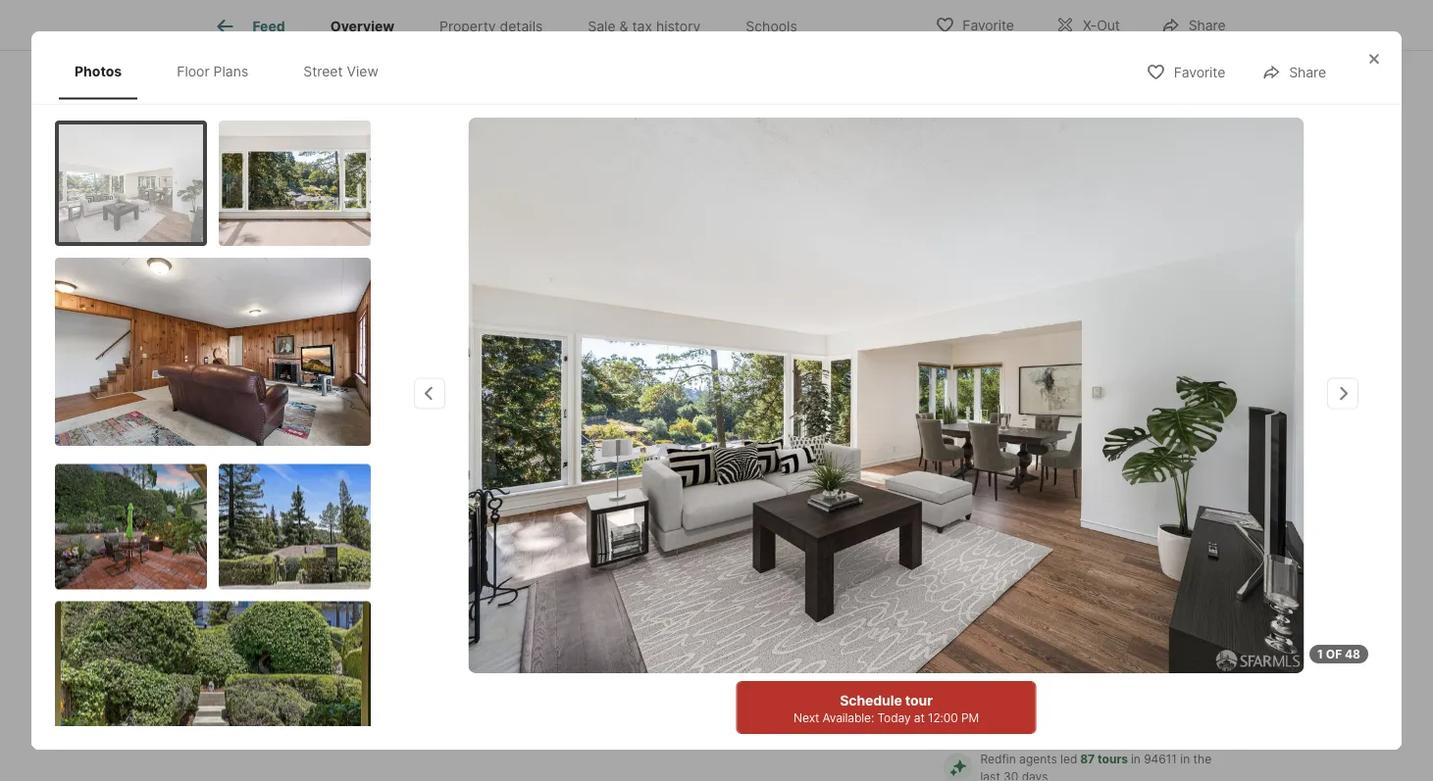 Task type: locate. For each thing, give the bounding box(es) containing it.
12:00 pm button
[[244, 728, 317, 753]]

0 horizontal spatial view
[[347, 63, 379, 79]]

it's
[[248, 690, 269, 709]]

home up 'friday'
[[1070, 469, 1132, 497]]

photos
[[75, 63, 122, 79]]

floor plans for floor plans "button"
[[251, 402, 324, 418]]

1 vertical spatial plans
[[288, 402, 324, 418]]

3 up baths
[[548, 553, 563, 580]]

next image
[[1219, 532, 1250, 564]]

chat
[[1200, 632, 1224, 646]]

in left person
[[1005, 632, 1016, 646]]

94611
[[428, 508, 472, 527], [1144, 752, 1177, 767]]

tab list for x-out
[[191, 0, 836, 50]]

floor plans left sat,
[[177, 63, 248, 79]]

floor plans
[[177, 63, 248, 79], [251, 402, 324, 418]]

street view
[[303, 63, 379, 79], [393, 402, 470, 418]]

go tour this home
[[935, 469, 1132, 497]]

1923
[[191, 508, 229, 527]]

list box
[[935, 614, 1243, 665]]

0 horizontal spatial tour
[[905, 693, 933, 709]]

1 vertical spatial street view
[[393, 402, 470, 418]]

floor inside tab
[[177, 63, 210, 79]]

dialog
[[31, 31, 1402, 782]]

1 horizontal spatial share
[[1289, 64, 1326, 81]]

1 vertical spatial share
[[1289, 64, 1326, 81]]

magellan
[[233, 508, 303, 527]]

overview tab
[[308, 3, 417, 50]]

pm
[[292, 731, 316, 750], [381, 731, 405, 750]]

schedule up the available:
[[840, 693, 902, 709]]

12:00 inside the today: 12:00 pm • 1:00 pm
[[245, 731, 289, 750]]

floor plans tab
[[161, 47, 264, 96]]

0 vertical spatial floor
[[177, 63, 210, 79]]

2 horizontal spatial tour
[[1111, 694, 1142, 713]]

this
[[1023, 469, 1065, 497]]

1 horizontal spatial home
[[1070, 469, 1132, 497]]

1 horizontal spatial favorite button
[[1130, 51, 1242, 91]]

tour for schedule tour next available: today at 12:00 pm
[[905, 693, 933, 709]]

open sat, 2pm to 4pm
[[214, 77, 353, 91]]

1 horizontal spatial share button
[[1245, 51, 1343, 91]]

schedule inside the schedule tour next available: today at 12:00 pm
[[840, 693, 902, 709]]

plans up active
[[288, 402, 324, 418]]

1923 magellan dr image
[[469, 118, 1304, 674]]

0 horizontal spatial share
[[1189, 17, 1226, 34]]

tab list inside dialog
[[55, 43, 414, 100]]

led
[[1061, 752, 1078, 767]]

0 horizontal spatial 48
[[1142, 402, 1161, 418]]

1 horizontal spatial view
[[436, 402, 470, 418]]

0 vertical spatial 12:00
[[928, 711, 958, 726]]

history
[[656, 18, 701, 35]]

0 horizontal spatial 4
[[464, 553, 479, 580]]

favorite button for share
[[1130, 51, 1242, 91]]

0 horizontal spatial plans
[[213, 63, 248, 79]]

1:00
[[344, 731, 377, 750]]

floor
[[177, 63, 210, 79], [251, 402, 284, 418]]

0 vertical spatial favorite
[[963, 17, 1014, 34]]

0 vertical spatial floor plans
[[177, 63, 248, 79]]

saturday 4 nov
[[1155, 514, 1217, 581]]

times
[[749, 731, 792, 750]]

1 horizontal spatial plans
[[288, 402, 324, 418]]

1 vertical spatial 48
[[1345, 648, 1361, 662]]

0 horizontal spatial nov
[[979, 567, 1005, 581]]

tour left person
[[976, 632, 1003, 646]]

1 of 48
[[1318, 648, 1361, 662]]

favorite button inside dialog
[[1130, 51, 1242, 91]]

tour for tour in person
[[976, 632, 1003, 646]]

floor plans up '-'
[[251, 402, 324, 418]]

nov inside thursday 2 nov
[[979, 567, 1005, 581]]

active
[[288, 471, 336, 488]]

12:00 down it's
[[245, 731, 289, 750]]

nov inside saturday 4 nov
[[1173, 567, 1199, 581]]

1 vertical spatial share button
[[1245, 51, 1343, 91]]

0 horizontal spatial 12:00
[[245, 731, 289, 750]]

redfin agents led 87 tours in 94611
[[981, 752, 1177, 767]]

home inside this home is popular it's been viewed 1,586 times.
[[285, 663, 328, 682]]

tour up thursday
[[972, 469, 1017, 497]]

tour inside button
[[1111, 694, 1142, 713]]

1 vertical spatial 12:00
[[245, 731, 289, 750]]

pm right 1:00
[[381, 731, 405, 750]]

1 horizontal spatial floor plans
[[251, 402, 324, 418]]

94611 left the
[[1144, 752, 1177, 767]]

1 horizontal spatial favorite
[[1174, 64, 1226, 81]]

None button
[[947, 502, 1037, 594], [1044, 503, 1134, 593], [1141, 503, 1231, 593], [947, 502, 1037, 594], [1044, 503, 1134, 593], [1141, 503, 1231, 593]]

in right tours
[[1131, 752, 1141, 767]]

1923 magellan dr, oakland, ca 94611 image
[[191, 55, 928, 446], [935, 55, 1243, 246], [935, 254, 1243, 446]]

tour inside tour in person "option"
[[976, 632, 1003, 646]]

plans left sat,
[[213, 63, 248, 79]]

schools tab
[[723, 3, 820, 50]]

home up 'been'
[[285, 663, 328, 682]]

nov down saturday
[[1173, 567, 1199, 581]]

tour in person
[[976, 632, 1059, 646]]

tour left via
[[1118, 632, 1143, 646]]

x-
[[1083, 17, 1097, 34]]

1 vertical spatial favorite button
[[1130, 51, 1242, 91]]

nov down 2
[[979, 567, 1005, 581]]

view
[[347, 63, 379, 79], [436, 402, 470, 418]]

tour via video chat
[[1118, 632, 1224, 646]]

0 horizontal spatial schedule
[[840, 693, 902, 709]]

1 horizontal spatial 3
[[1080, 531, 1098, 565]]

of
[[1326, 648, 1342, 662]]

floor up the for sale - active at the bottom of page
[[251, 402, 284, 418]]

0 horizontal spatial 94611
[[428, 508, 472, 527]]

1,586
[[373, 690, 412, 709]]

1 vertical spatial favorite
[[1174, 64, 1226, 81]]

1 vertical spatial floor plans
[[251, 402, 324, 418]]

the
[[1194, 752, 1212, 767]]

1 horizontal spatial floor
[[251, 402, 284, 418]]

sale & tax history
[[588, 18, 701, 35]]

0 vertical spatial street
[[303, 63, 343, 79]]

0 horizontal spatial in
[[1005, 632, 1016, 646]]

48 inside button
[[1142, 402, 1161, 418]]

property
[[440, 18, 496, 35]]

0 vertical spatial plans
[[213, 63, 248, 79]]

0 vertical spatial street view
[[303, 63, 379, 79]]

4 up beds
[[464, 553, 479, 580]]

street
[[303, 63, 343, 79], [393, 402, 433, 418]]

1 horizontal spatial schedule
[[1036, 694, 1107, 713]]

friday 3 nov
[[1069, 514, 1109, 581]]

dr
[[307, 508, 323, 527]]

0 horizontal spatial 3
[[548, 553, 563, 580]]

nov for 4
[[1173, 567, 1199, 581]]

2 nov from the left
[[1076, 567, 1102, 581]]

sale & tax history tab
[[565, 3, 723, 50]]

0 horizontal spatial pm
[[292, 731, 316, 750]]

tour up "at"
[[905, 693, 933, 709]]

0 horizontal spatial favorite
[[963, 17, 1014, 34]]

plans inside tab
[[213, 63, 248, 79]]

0 horizontal spatial favorite button
[[919, 4, 1031, 45]]

street view inside button
[[393, 402, 470, 418]]

street inside tab
[[303, 63, 343, 79]]

schedule inside button
[[1036, 694, 1107, 713]]

1 pm from the left
[[292, 731, 316, 750]]

nov down 'friday'
[[1076, 567, 1102, 581]]

agents
[[1019, 752, 1057, 767]]

1 horizontal spatial 4
[[1176, 531, 1196, 565]]

schedule for schedule tour
[[1036, 694, 1107, 713]]

tab list containing feed
[[191, 0, 836, 50]]

image image
[[219, 120, 371, 246], [59, 124, 203, 242], [55, 258, 371, 446], [55, 464, 207, 590], [219, 464, 371, 590], [55, 601, 371, 782]]

today:
[[191, 729, 240, 749]]

48
[[1142, 402, 1161, 418], [1345, 648, 1361, 662]]

schedule up led
[[1036, 694, 1107, 713]]

0 horizontal spatial floor plans
[[177, 63, 248, 79]]

details
[[500, 18, 543, 35]]

0 vertical spatial 48
[[1142, 402, 1161, 418]]

2 horizontal spatial in
[[1181, 752, 1190, 767]]

nov inside 'friday 3 nov'
[[1076, 567, 1102, 581]]

1 horizontal spatial street view
[[393, 402, 470, 418]]

0 vertical spatial 94611
[[428, 508, 472, 527]]

tab list containing photos
[[55, 43, 414, 100]]

tab list
[[191, 0, 836, 50], [55, 43, 414, 100]]

1923 magellan dr ,
[[191, 508, 328, 527]]

0 horizontal spatial floor
[[177, 63, 210, 79]]

1 nov from the left
[[979, 567, 1005, 581]]

1 vertical spatial street
[[393, 402, 433, 418]]

share button
[[1145, 4, 1243, 45], [1245, 51, 1343, 91]]

1 horizontal spatial 12:00
[[928, 711, 958, 726]]

3
[[1080, 531, 1098, 565], [548, 553, 563, 580]]

photos
[[1164, 402, 1210, 418]]

tour
[[976, 632, 1003, 646], [1118, 632, 1143, 646]]

1 horizontal spatial tour
[[1118, 632, 1143, 646]]

video
[[1166, 632, 1196, 646]]

schedule
[[840, 693, 902, 709], [1036, 694, 1107, 713]]

0 vertical spatial share
[[1189, 17, 1226, 34]]

feed
[[253, 18, 285, 35]]

0 horizontal spatial street
[[303, 63, 343, 79]]

tour
[[972, 469, 1017, 497], [905, 693, 933, 709], [1111, 694, 1142, 713]]

in the last 30 days
[[981, 752, 1215, 782]]

1 horizontal spatial pm
[[381, 731, 405, 750]]

0 vertical spatial favorite button
[[919, 4, 1031, 45]]

1 tour from the left
[[976, 632, 1003, 646]]

floor plans inside "button"
[[251, 402, 324, 418]]

nov
[[979, 567, 1005, 581], [1076, 567, 1102, 581], [1173, 567, 1199, 581]]

tours
[[1098, 752, 1128, 767]]

3 nov from the left
[[1173, 567, 1199, 581]]

floor left open
[[177, 63, 210, 79]]

2 tour from the left
[[1118, 632, 1143, 646]]

pm left the • in the left bottom of the page
[[292, 731, 316, 750]]

get
[[298, 585, 322, 602]]

1 vertical spatial floor
[[251, 402, 284, 418]]

baths
[[548, 583, 591, 602]]

favorite button
[[919, 4, 1031, 45], [1130, 51, 1242, 91]]

overview
[[330, 18, 395, 35]]

street view tab
[[288, 47, 394, 96]]

4 inside saturday 4 nov
[[1176, 531, 1196, 565]]

94611 up 4 beds
[[428, 508, 472, 527]]

12:00 right "at"
[[928, 711, 958, 726]]

3 down 'friday'
[[1080, 531, 1098, 565]]

available:
[[823, 711, 874, 726]]

0 horizontal spatial home
[[285, 663, 328, 682]]

1 horizontal spatial 48
[[1345, 648, 1361, 662]]

12:00
[[928, 711, 958, 726], [245, 731, 289, 750]]

4 down saturday
[[1176, 531, 1196, 565]]

via
[[1147, 632, 1163, 646]]

48 left photos
[[1142, 402, 1161, 418]]

0 horizontal spatial street view
[[303, 63, 379, 79]]

0 vertical spatial view
[[347, 63, 379, 79]]

nov for 2
[[979, 567, 1005, 581]]

0 horizontal spatial tour
[[976, 632, 1003, 646]]

12:00 inside the schedule tour next available: today at 12:00 pm
[[928, 711, 958, 726]]

2 horizontal spatial nov
[[1173, 567, 1199, 581]]

1 horizontal spatial street
[[393, 402, 433, 418]]

plans
[[213, 63, 248, 79], [288, 402, 324, 418]]

1 vertical spatial home
[[285, 663, 328, 682]]

share for share "button" to the right
[[1289, 64, 1326, 81]]

property details
[[440, 18, 543, 35]]

4
[[1176, 531, 1196, 565], [464, 553, 479, 580]]

tour inside the schedule tour next available: today at 12:00 pm
[[905, 693, 933, 709]]

1 vertical spatial view
[[436, 402, 470, 418]]

baths link
[[548, 583, 591, 602]]

in
[[1005, 632, 1016, 646], [1131, 752, 1141, 767], [1181, 752, 1190, 767]]

redfin
[[981, 752, 1016, 767]]

tour inside tour via video chat option
[[1118, 632, 1143, 646]]

1 horizontal spatial nov
[[1076, 567, 1102, 581]]

1 horizontal spatial tour
[[972, 469, 1017, 497]]

floor inside "button"
[[251, 402, 284, 418]]

in left the
[[1181, 752, 1190, 767]]

tour up tours
[[1111, 694, 1142, 713]]

dialog containing photos
[[31, 31, 1402, 782]]

48 right of
[[1345, 648, 1361, 662]]

to
[[307, 77, 324, 91]]

floor plans inside tab
[[177, 63, 248, 79]]

0 vertical spatial share button
[[1145, 4, 1243, 45]]

1 horizontal spatial 94611
[[1144, 752, 1177, 767]]



Task type: describe. For each thing, give the bounding box(es) containing it.
last
[[981, 770, 1000, 782]]

3 inside 'friday 3 nov'
[[1080, 531, 1098, 565]]

tour via video chat option
[[1078, 614, 1243, 665]]

more times
[[706, 731, 792, 750]]

0 vertical spatial home
[[1070, 469, 1132, 497]]

1
[[1318, 648, 1323, 662]]

schools
[[746, 18, 797, 35]]

thursday
[[960, 514, 1023, 528]]

1 horizontal spatial in
[[1131, 752, 1141, 767]]

feed link
[[213, 15, 285, 38]]

more times link
[[706, 731, 792, 750]]

next
[[794, 711, 819, 726]]

est.
[[191, 585, 215, 602]]

pre-
[[325, 585, 353, 602]]

/mo
[[269, 585, 294, 602]]

in inside "option"
[[1005, 632, 1016, 646]]

times.
[[417, 690, 462, 709]]

floor plans for tab list containing photos
[[177, 63, 248, 79]]

tab list for share
[[55, 43, 414, 100]]

3 inside 3 baths
[[548, 553, 563, 580]]

4 inside 4 beds
[[464, 553, 479, 580]]

this home is popular it's been viewed 1,586 times.
[[248, 663, 466, 709]]

plans inside "button"
[[288, 402, 324, 418]]

for sale - active
[[208, 471, 336, 488]]

sale
[[240, 471, 274, 488]]

tour for schedule tour
[[1111, 694, 1142, 713]]

favorite button for x-out
[[919, 4, 1031, 45]]

viewed
[[315, 690, 368, 709]]

sat,
[[250, 77, 276, 91]]

favorite for x-out
[[963, 17, 1014, 34]]

48 photos button
[[1098, 391, 1227, 430]]

beds
[[464, 583, 501, 602]]

sale
[[588, 18, 616, 35]]

in inside in the last 30 days
[[1181, 752, 1190, 767]]

$10,149
[[219, 585, 269, 602]]

person
[[1019, 632, 1059, 646]]

$1,399,000
[[191, 553, 319, 580]]

been
[[274, 690, 311, 709]]

open
[[214, 77, 247, 91]]

2pm
[[278, 77, 304, 91]]

view inside button
[[436, 402, 470, 418]]

x-out button
[[1039, 4, 1137, 45]]

2 pm from the left
[[381, 731, 405, 750]]

oakland
[[332, 508, 393, 527]]

schedule for schedule tour next available: today at 12:00 pm
[[840, 693, 902, 709]]

tour for tour via video chat
[[1118, 632, 1143, 646]]

schedule tour
[[1036, 694, 1142, 713]]

days
[[1022, 770, 1048, 782]]

street view inside tab
[[303, 63, 379, 79]]

1 vertical spatial 94611
[[1144, 752, 1177, 767]]

-
[[277, 471, 284, 488]]

this
[[248, 663, 281, 682]]

get pre-approved link
[[298, 585, 417, 602]]

,
[[323, 508, 328, 527]]

popular
[[348, 663, 407, 682]]

sq
[[642, 583, 661, 602]]

view inside tab
[[347, 63, 379, 79]]

pm
[[961, 711, 979, 726]]

out
[[1097, 17, 1120, 34]]

street inside button
[[393, 402, 433, 418]]

tax
[[632, 18, 652, 35]]

more
[[706, 731, 745, 750]]

approved
[[353, 585, 417, 602]]

30
[[1004, 770, 1019, 782]]

at
[[914, 711, 925, 726]]

is
[[332, 663, 345, 682]]

2
[[983, 531, 1001, 565]]

list box containing tour in person
[[935, 614, 1243, 665]]

favorite for share
[[1174, 64, 1226, 81]]

2,458
[[642, 553, 708, 580]]

today: 12:00 pm • 1:00 pm
[[191, 729, 405, 750]]

tour in person option
[[935, 614, 1078, 665]]

street view button
[[348, 391, 487, 430]]

0 horizontal spatial share button
[[1145, 4, 1243, 45]]

map entry image
[[775, 469, 905, 600]]

ft
[[666, 583, 681, 602]]

today
[[878, 711, 911, 726]]

&
[[620, 18, 628, 35]]

1:00 pm button
[[343, 728, 406, 753]]

open sat, 2pm to 4pm link
[[191, 55, 928, 450]]

2,458 sq ft
[[642, 553, 708, 602]]

•
[[326, 729, 334, 749]]

nov for 3
[[1076, 567, 1102, 581]]

tour for go tour this home
[[972, 469, 1017, 497]]

property details tab
[[417, 3, 565, 50]]

floor plans button
[[207, 391, 341, 430]]

photos tab
[[59, 47, 138, 96]]

4pm
[[326, 77, 353, 91]]

for
[[208, 471, 236, 488]]

schedule tour next available: today at 12:00 pm
[[794, 693, 979, 726]]

thursday 2 nov
[[960, 514, 1023, 581]]

x-out
[[1083, 17, 1120, 34]]

4 beds
[[464, 553, 501, 602]]

go
[[935, 469, 966, 497]]

active link
[[288, 471, 336, 488]]

3 baths
[[548, 553, 591, 602]]

schedule tour button
[[935, 680, 1243, 727]]

share for the leftmost share "button"
[[1189, 17, 1226, 34]]



Task type: vqa. For each thing, say whether or not it's contained in the screenshot.
Friday
yes



